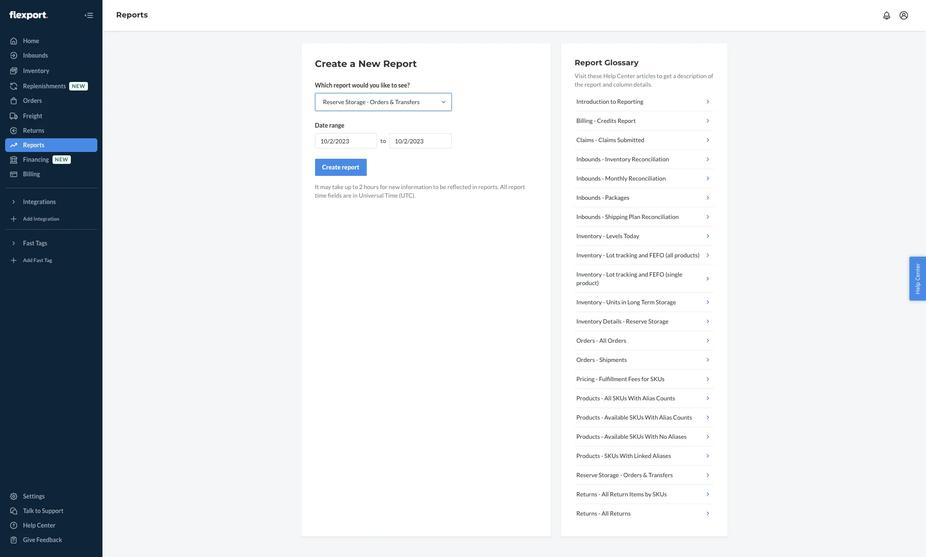 Task type: vqa. For each thing, say whether or not it's contained in the screenshot.
left &
yes



Task type: locate. For each thing, give the bounding box(es) containing it.
open notifications image
[[882, 10, 892, 20]]

0 horizontal spatial for
[[380, 183, 388, 190]]

2 horizontal spatial center
[[914, 263, 922, 281]]

inventory inside inventory - lot tracking and fefo (single product)
[[576, 271, 602, 278]]

orders - all orders
[[576, 337, 626, 344]]

inbounds - shipping plan reconciliation button
[[575, 208, 714, 227]]

- down products - all skus with alias counts
[[601, 414, 603, 421]]

in left reports. at the right of the page
[[472, 183, 477, 190]]

0 vertical spatial reserve
[[323, 98, 344, 105]]

lot inside inventory - lot tracking and fefo (single product)
[[606, 271, 615, 278]]

reporting
[[617, 98, 643, 105]]

reserve storage - orders & transfers down "you"
[[323, 98, 420, 105]]

all down 'returns - all return items by skus'
[[602, 510, 609, 517]]

inventory for inventory - lot tracking and fefo (all products)
[[576, 252, 602, 259]]

2 add from the top
[[23, 257, 33, 264]]

2 vertical spatial help
[[23, 522, 36, 529]]

inventory down inventory - levels today
[[576, 252, 602, 259]]

alias inside products - available skus with alias counts button
[[659, 414, 672, 421]]

1 horizontal spatial reports link
[[116, 10, 148, 20]]

- down 'returns - all return items by skus'
[[598, 510, 601, 517]]

home link
[[5, 34, 97, 48]]

are
[[343, 192, 352, 199]]

all down the fulfillment at the bottom right of the page
[[604, 395, 612, 402]]

- down products - available skus with no aliases
[[601, 452, 603, 459]]

billing down financing
[[23, 170, 40, 178]]

products - available skus with no aliases button
[[575, 427, 714, 447]]

& down like on the left top
[[390, 98, 394, 105]]

inbounds left packages at the top right of the page
[[576, 194, 601, 201]]

all left return
[[602, 491, 609, 498]]

2 vertical spatial and
[[639, 271, 648, 278]]

center inside visit these help center articles to get a description of the report and column details.
[[617, 72, 635, 79]]

available up products - skus with linked aliases
[[604, 433, 628, 440]]

skus inside returns - all return items by skus button
[[653, 491, 667, 498]]

0 horizontal spatial claims
[[576, 136, 594, 143]]

with inside button
[[628, 395, 641, 402]]

- left credits on the top
[[594, 117, 596, 124]]

fees
[[628, 375, 640, 383]]

alias up no
[[659, 414, 672, 421]]

1 products from the top
[[576, 395, 600, 402]]

close navigation image
[[84, 10, 94, 20]]

0 horizontal spatial reserve storage - orders & transfers
[[323, 98, 420, 105]]

inbounds down claims - claims submitted
[[576, 155, 601, 163]]

1 horizontal spatial reserve storage - orders & transfers
[[576, 471, 673, 479]]

- for products - available skus with no aliases
[[601, 433, 603, 440]]

& inside button
[[643, 471, 647, 479]]

1 lot from the top
[[606, 252, 615, 259]]

take
[[332, 183, 344, 190]]

0 vertical spatial aliases
[[668, 433, 687, 440]]

0 horizontal spatial billing
[[23, 170, 40, 178]]

inbounds for inbounds
[[23, 52, 48, 59]]

a right get
[[673, 72, 676, 79]]

items
[[629, 491, 644, 498]]

2 vertical spatial new
[[389, 183, 400, 190]]

1 vertical spatial reserve
[[626, 318, 647, 325]]

tracking for (all
[[616, 252, 637, 259]]

in right are
[[353, 192, 358, 199]]

reconciliation
[[632, 155, 669, 163], [629, 175, 666, 182], [642, 213, 679, 220]]

plan
[[629, 213, 640, 220]]

transfers
[[395, 98, 420, 105], [649, 471, 673, 479]]

1 vertical spatial center
[[914, 263, 922, 281]]

0 horizontal spatial report
[[383, 58, 417, 70]]

counts inside button
[[656, 395, 675, 402]]

- left shipments
[[596, 356, 598, 363]]

1 horizontal spatial claims
[[599, 136, 616, 143]]

help inside visit these help center articles to get a description of the report and column details.
[[603, 72, 616, 79]]

new for replenishments
[[72, 83, 85, 89]]

0 vertical spatial available
[[604, 414, 628, 421]]

products inside button
[[576, 395, 600, 402]]

reserve
[[323, 98, 344, 105], [626, 318, 647, 325], [576, 471, 598, 479]]

1 vertical spatial and
[[639, 252, 648, 259]]

create up may
[[322, 164, 341, 171]]

1 vertical spatial add
[[23, 257, 33, 264]]

0 vertical spatial fast
[[23, 240, 34, 247]]

new up orders link
[[72, 83, 85, 89]]

2 vertical spatial center
[[37, 522, 55, 529]]

a left new
[[350, 58, 356, 70]]

1 horizontal spatial transfers
[[649, 471, 673, 479]]

inventory - levels today button
[[575, 227, 714, 246]]

0 vertical spatial billing
[[576, 117, 593, 124]]

flexport logo image
[[9, 11, 48, 20]]

tracking inside inventory - lot tracking and fefo (single product)
[[616, 271, 637, 278]]

orders inside reserve storage - orders & transfers button
[[623, 471, 642, 479]]

lot up units on the bottom right of the page
[[606, 271, 615, 278]]

see?
[[398, 82, 410, 89]]

- left monthly
[[602, 175, 604, 182]]

create up the which
[[315, 58, 347, 70]]

returns
[[23, 127, 44, 134], [576, 491, 597, 498], [576, 510, 597, 517], [610, 510, 631, 517]]

product)
[[576, 279, 599, 287]]

create for create report
[[322, 164, 341, 171]]

1 vertical spatial counts
[[673, 414, 692, 421]]

help center
[[914, 263, 922, 294], [23, 522, 55, 529]]

1 horizontal spatial 10/2/2023
[[395, 138, 424, 145]]

0 horizontal spatial reports
[[23, 141, 44, 149]]

- for pricing - fulfillment fees for skus
[[596, 375, 598, 383]]

report
[[585, 81, 601, 88], [334, 82, 351, 89], [342, 164, 359, 171], [508, 183, 525, 190]]

inbounds inside button
[[576, 155, 601, 163]]

all right reports. at the right of the page
[[500, 183, 507, 190]]

report up up
[[342, 164, 359, 171]]

1 vertical spatial fefo
[[649, 271, 664, 278]]

2 available from the top
[[604, 433, 628, 440]]

date range
[[315, 122, 344, 129]]

0 horizontal spatial help center
[[23, 522, 55, 529]]

1 vertical spatial create
[[322, 164, 341, 171]]

fefo inside button
[[649, 252, 664, 259]]

returns inside returns link
[[23, 127, 44, 134]]

- right pricing
[[596, 375, 598, 383]]

it
[[315, 183, 319, 190]]

1 horizontal spatial reports
[[116, 10, 148, 20]]

1 horizontal spatial in
[[472, 183, 477, 190]]

inventory up orders - all orders
[[576, 318, 602, 325]]

orders up orders - shipments
[[576, 337, 595, 344]]

term
[[641, 298, 655, 306]]

inventory - levels today
[[576, 232, 639, 240]]

all for returns - all returns
[[602, 510, 609, 517]]

storage up return
[[599, 471, 619, 479]]

reconciliation down claims - claims submitted "button"
[[632, 155, 669, 163]]

report inside button
[[618, 117, 636, 124]]

add left the integration
[[23, 216, 33, 222]]

tracking inside button
[[616, 252, 637, 259]]

inbounds for inbounds - packages
[[576, 194, 601, 201]]

skus down products - available skus with alias counts
[[630, 433, 644, 440]]

2
[[359, 183, 363, 190]]

counts for products - all skus with alias counts
[[656, 395, 675, 402]]

0 vertical spatial lot
[[606, 252, 615, 259]]

1 vertical spatial help
[[914, 282, 922, 294]]

fefo for (all
[[649, 252, 664, 259]]

long
[[628, 298, 640, 306]]

inbounds down home
[[23, 52, 48, 59]]

visit these help center articles to get a description of the report and column details.
[[575, 72, 713, 88]]

add inside the add integration link
[[23, 216, 33, 222]]

reconciliation down inbounds - inventory reconciliation button
[[629, 175, 666, 182]]

- for inbounds - monthly reconciliation
[[602, 175, 604, 182]]

products
[[576, 395, 600, 402], [576, 414, 600, 421], [576, 433, 600, 440], [576, 452, 600, 459]]

1 vertical spatial &
[[643, 471, 647, 479]]

reconciliation down inbounds - packages button
[[642, 213, 679, 220]]

talk
[[23, 507, 34, 515]]

aliases right linked
[[653, 452, 671, 459]]

monthly
[[605, 175, 628, 182]]

fast left tag
[[34, 257, 43, 264]]

inventory up replenishments
[[23, 67, 49, 74]]

- for inventory - lot tracking and fefo (all products)
[[603, 252, 605, 259]]

new
[[72, 83, 85, 89], [55, 156, 68, 163], [389, 183, 400, 190]]

with left no
[[645, 433, 658, 440]]

time
[[315, 192, 327, 199]]

2 vertical spatial reserve
[[576, 471, 598, 479]]

reconciliation inside button
[[632, 155, 669, 163]]

pricing
[[576, 375, 595, 383]]

0 vertical spatial create
[[315, 58, 347, 70]]

1 vertical spatial alias
[[659, 414, 672, 421]]

fefo left (all
[[649, 252, 664, 259]]

and down the inventory - lot tracking and fefo (all products) button
[[639, 271, 648, 278]]

and for inventory - lot tracking and fefo (single product)
[[639, 271, 648, 278]]

today
[[624, 232, 639, 240]]

- for inventory - units in long term storage
[[603, 298, 605, 306]]

- left return
[[598, 491, 601, 498]]

home
[[23, 37, 39, 44]]

reserve storage - orders & transfers button
[[575, 466, 714, 485]]

4 products from the top
[[576, 452, 600, 459]]

in left long
[[622, 298, 626, 306]]

0 horizontal spatial help
[[23, 522, 36, 529]]

products inside button
[[576, 452, 600, 459]]

lot inside the inventory - lot tracking and fefo (all products) button
[[606, 252, 615, 259]]

& down the products - skus with linked aliases button
[[643, 471, 647, 479]]

- for returns - all return items by skus
[[598, 491, 601, 498]]

orders - shipments
[[576, 356, 627, 363]]

- left "shipping"
[[602, 213, 604, 220]]

units
[[606, 298, 620, 306]]

and down inventory - levels today button
[[639, 252, 648, 259]]

inventory - lot tracking and fefo (single product) button
[[575, 265, 714, 293]]

1 horizontal spatial &
[[643, 471, 647, 479]]

0 vertical spatial and
[[603, 81, 612, 88]]

billing down introduction
[[576, 117, 593, 124]]

-
[[367, 98, 369, 105], [594, 117, 596, 124], [595, 136, 597, 143], [602, 155, 604, 163], [602, 175, 604, 182], [602, 194, 604, 201], [602, 213, 604, 220], [603, 232, 605, 240], [603, 252, 605, 259], [603, 271, 605, 278], [603, 298, 605, 306], [623, 318, 625, 325], [596, 337, 598, 344], [596, 356, 598, 363], [596, 375, 598, 383], [601, 395, 603, 402], [601, 414, 603, 421], [601, 433, 603, 440], [601, 452, 603, 459], [620, 471, 622, 479], [598, 491, 601, 498], [598, 510, 601, 517]]

1 vertical spatial fast
[[34, 257, 43, 264]]

1 vertical spatial reserve storage - orders & transfers
[[576, 471, 673, 479]]

inbounds for inbounds - monthly reconciliation
[[576, 175, 601, 182]]

- for inbounds - inventory reconciliation
[[602, 155, 604, 163]]

claims down credits on the top
[[599, 136, 616, 143]]

with left linked
[[620, 452, 633, 459]]

get
[[664, 72, 672, 79]]

0 vertical spatial fefo
[[649, 252, 664, 259]]

add inside add fast tag link
[[23, 257, 33, 264]]

no
[[659, 433, 667, 440]]

orders up freight
[[23, 97, 42, 104]]

reserve storage - orders & transfers inside button
[[576, 471, 673, 479]]

column
[[613, 81, 633, 88]]

- up orders - shipments
[[596, 337, 598, 344]]

1 fefo from the top
[[649, 252, 664, 259]]

inbounds - inventory reconciliation
[[576, 155, 669, 163]]

introduction
[[576, 98, 609, 105]]

counts inside button
[[673, 414, 692, 421]]

- down the fulfillment at the bottom right of the page
[[601, 395, 603, 402]]

pricing - fulfillment fees for skus
[[576, 375, 665, 383]]

1 vertical spatial billing
[[23, 170, 40, 178]]

fefo inside inventory - lot tracking and fefo (single product)
[[649, 271, 664, 278]]

0 vertical spatial add
[[23, 216, 33, 222]]

3 products from the top
[[576, 433, 600, 440]]

reserve down the which
[[323, 98, 344, 105]]

inventory up product)
[[576, 271, 602, 278]]

1 add from the top
[[23, 216, 33, 222]]

transfers inside reserve storage - orders & transfers button
[[649, 471, 673, 479]]

open account menu image
[[899, 10, 909, 20]]

reserve up 'returns - all return items by skus'
[[576, 471, 598, 479]]

1 horizontal spatial center
[[617, 72, 635, 79]]

(single
[[666, 271, 683, 278]]

2 vertical spatial reconciliation
[[642, 213, 679, 220]]

1 vertical spatial tracking
[[616, 271, 637, 278]]

1 horizontal spatial help center
[[914, 263, 922, 294]]

&
[[390, 98, 394, 105], [643, 471, 647, 479]]

new up billing link
[[55, 156, 68, 163]]

create inside button
[[322, 164, 341, 171]]

1 vertical spatial help center
[[23, 522, 55, 529]]

0 vertical spatial counts
[[656, 395, 675, 402]]

- up products - skus with linked aliases
[[601, 433, 603, 440]]

2 10/2/2023 from the left
[[395, 138, 424, 145]]

add down the fast tags
[[23, 257, 33, 264]]

available down products - all skus with alias counts
[[604, 414, 628, 421]]

0 vertical spatial reserve storage - orders & transfers
[[323, 98, 420, 105]]

- left units on the bottom right of the page
[[603, 298, 605, 306]]

to inside visit these help center articles to get a description of the report and column details.
[[657, 72, 662, 79]]

0 vertical spatial new
[[72, 83, 85, 89]]

lot
[[606, 252, 615, 259], [606, 271, 615, 278]]

add for add integration
[[23, 216, 33, 222]]

1 10/2/2023 from the left
[[320, 138, 349, 145]]

fast inside fast tags dropdown button
[[23, 240, 34, 247]]

alias for products - available skus with alias counts
[[659, 414, 672, 421]]

and inside inventory - lot tracking and fefo (single product)
[[639, 271, 648, 278]]

report down reporting
[[618, 117, 636, 124]]

with inside button
[[620, 452, 633, 459]]

may
[[320, 183, 331, 190]]

1 horizontal spatial help
[[603, 72, 616, 79]]

billing - credits report button
[[575, 111, 714, 131]]

report for billing - credits report
[[618, 117, 636, 124]]

0 horizontal spatial in
[[353, 192, 358, 199]]

1 vertical spatial transfers
[[649, 471, 673, 479]]

orders inside orders link
[[23, 97, 42, 104]]

for up time
[[380, 183, 388, 190]]

0 vertical spatial transfers
[[395, 98, 420, 105]]

1 horizontal spatial alias
[[659, 414, 672, 421]]

inventory details - reserve storage
[[576, 318, 669, 325]]

all
[[500, 183, 507, 190], [599, 337, 607, 344], [604, 395, 612, 402], [602, 491, 609, 498], [602, 510, 609, 517]]

details
[[603, 318, 622, 325]]

tag
[[44, 257, 52, 264]]

0 horizontal spatial a
[[350, 58, 356, 70]]

tracking down inventory - lot tracking and fefo (all products)
[[616, 271, 637, 278]]

- left packages at the top right of the page
[[602, 194, 604, 201]]

support
[[42, 507, 63, 515]]

1 horizontal spatial for
[[642, 375, 649, 383]]

all inside it may take up to 2 hours for new information to be reflected in reports. all report time fields are in universal time (utc).
[[500, 183, 507, 190]]

2 products from the top
[[576, 414, 600, 421]]

- down inventory - levels today
[[603, 252, 605, 259]]

reserve storage - orders & transfers down products - skus with linked aliases
[[576, 471, 673, 479]]

aliases
[[668, 433, 687, 440], [653, 452, 671, 459]]

transfers up by
[[649, 471, 673, 479]]

inbounds up inbounds - packages
[[576, 175, 601, 182]]

1 tracking from the top
[[616, 252, 637, 259]]

reflected
[[447, 183, 471, 190]]

1 vertical spatial aliases
[[653, 452, 671, 459]]

like
[[381, 82, 390, 89]]

1 vertical spatial new
[[55, 156, 68, 163]]

1 vertical spatial for
[[642, 375, 649, 383]]

- for inventory - levels today
[[603, 232, 605, 240]]

skus right by
[[653, 491, 667, 498]]

0 vertical spatial reconciliation
[[632, 155, 669, 163]]

1 available from the top
[[604, 414, 628, 421]]

all inside button
[[604, 395, 612, 402]]

billing
[[576, 117, 593, 124], [23, 170, 40, 178]]

1 horizontal spatial new
[[72, 83, 85, 89]]

- inside "button"
[[595, 136, 597, 143]]

1 vertical spatial a
[[673, 72, 676, 79]]

0 horizontal spatial reports link
[[5, 138, 97, 152]]

- for orders - shipments
[[596, 356, 598, 363]]

1 horizontal spatial billing
[[576, 117, 593, 124]]

2 horizontal spatial new
[[389, 183, 400, 190]]

returns inside returns - all return items by skus button
[[576, 491, 597, 498]]

new
[[358, 58, 381, 70]]

universal
[[359, 192, 384, 199]]

billing inside billing link
[[23, 170, 40, 178]]

1 vertical spatial available
[[604, 433, 628, 440]]

products for products - available skus with no aliases
[[576, 433, 600, 440]]

2 horizontal spatial help
[[914, 282, 922, 294]]

inventory left levels
[[576, 232, 602, 240]]

inventory for inventory details - reserve storage
[[576, 318, 602, 325]]

and inside button
[[639, 252, 648, 259]]

inbounds for inbounds - inventory reconciliation
[[576, 155, 601, 163]]

0 horizontal spatial center
[[37, 522, 55, 529]]

2 fefo from the top
[[649, 271, 664, 278]]

you
[[370, 82, 380, 89]]

0 vertical spatial tracking
[[616, 252, 637, 259]]

products - available skus with alias counts
[[576, 414, 692, 421]]

orders
[[23, 97, 42, 104], [370, 98, 389, 105], [576, 337, 595, 344], [608, 337, 626, 344], [576, 356, 595, 363], [623, 471, 642, 479]]

inventory inside button
[[576, 232, 602, 240]]

0 vertical spatial &
[[390, 98, 394, 105]]

aliases right no
[[668, 433, 687, 440]]

storage
[[345, 98, 366, 105], [656, 298, 676, 306], [648, 318, 669, 325], [599, 471, 619, 479]]

fefo left '(single'
[[649, 271, 664, 278]]

orders inside orders - shipments button
[[576, 356, 595, 363]]

- down which report would you like to see?
[[367, 98, 369, 105]]

claims down the billing - credits report
[[576, 136, 594, 143]]

returns - all return items by skus
[[576, 491, 667, 498]]

skus down pricing - fulfillment fees for skus
[[613, 395, 627, 402]]

skus down products - available skus with no aliases
[[604, 452, 619, 459]]

with down products - all skus with alias counts button
[[645, 414, 658, 421]]

talk to support button
[[5, 504, 97, 518]]

0 horizontal spatial new
[[55, 156, 68, 163]]

which
[[315, 82, 332, 89]]

- down the billing - credits report
[[595, 136, 597, 143]]

lot down inventory - levels today
[[606, 252, 615, 259]]

for
[[380, 183, 388, 190], [642, 375, 649, 383]]

new up time
[[389, 183, 400, 190]]

inbounds - packages
[[576, 194, 629, 201]]

skus up products - available skus with no aliases
[[630, 414, 644, 421]]

reports
[[116, 10, 148, 20], [23, 141, 44, 149]]

add
[[23, 216, 33, 222], [23, 257, 33, 264]]

fulfillment
[[599, 375, 627, 383]]

2 horizontal spatial report
[[618, 117, 636, 124]]

1 vertical spatial lot
[[606, 271, 615, 278]]

0 vertical spatial center
[[617, 72, 635, 79]]

- inside inventory - lot tracking and fefo (single product)
[[603, 271, 605, 278]]

claims
[[576, 136, 594, 143], [599, 136, 616, 143]]

2 lot from the top
[[606, 271, 615, 278]]

1 horizontal spatial a
[[673, 72, 676, 79]]

inventory for inventory - units in long term storage
[[576, 298, 602, 306]]

0 horizontal spatial 10/2/2023
[[320, 138, 349, 145]]

integrations
[[23, 198, 56, 205]]

inventory for inventory - levels today
[[576, 232, 602, 240]]

0 vertical spatial help center
[[914, 263, 922, 294]]

report inside visit these help center articles to get a description of the report and column details.
[[585, 81, 601, 88]]

alias down pricing - fulfillment fees for skus button
[[642, 395, 655, 402]]

inventory down product)
[[576, 298, 602, 306]]

with down fees
[[628, 395, 641, 402]]

1 vertical spatial reconciliation
[[629, 175, 666, 182]]

2 tracking from the top
[[616, 271, 637, 278]]

to inside button
[[35, 507, 41, 515]]

counts for products - available skus with alias counts
[[673, 414, 692, 421]]

- for inventory - lot tracking and fefo (single product)
[[603, 271, 605, 278]]

billing inside "billing - credits report" button
[[576, 117, 593, 124]]

report down these at the right top
[[585, 81, 601, 88]]

2 horizontal spatial in
[[622, 298, 626, 306]]

0 vertical spatial for
[[380, 183, 388, 190]]

center inside button
[[914, 263, 922, 281]]

alias inside products - all skus with alias counts button
[[642, 395, 655, 402]]

0 vertical spatial alias
[[642, 395, 655, 402]]

with for products - available skus with alias counts
[[645, 414, 658, 421]]

report left would
[[334, 82, 351, 89]]

2 vertical spatial in
[[622, 298, 626, 306]]

2 horizontal spatial reserve
[[626, 318, 647, 325]]

1 horizontal spatial reserve
[[576, 471, 598, 479]]

reserve down long
[[626, 318, 647, 325]]

1 vertical spatial in
[[353, 192, 358, 199]]

- for products - skus with linked aliases
[[601, 452, 603, 459]]

orders up 'items'
[[623, 471, 642, 479]]

for right fees
[[642, 375, 649, 383]]

settings link
[[5, 490, 97, 503]]

and left column
[[603, 81, 612, 88]]

- down claims - claims submitted
[[602, 155, 604, 163]]

freight
[[23, 112, 42, 120]]

0 horizontal spatial alias
[[642, 395, 655, 402]]

and for inventory - lot tracking and fefo (all products)
[[639, 252, 648, 259]]



Task type: describe. For each thing, give the bounding box(es) containing it.
billing for billing - credits report
[[576, 117, 593, 124]]

storage down would
[[345, 98, 366, 105]]

date
[[315, 122, 328, 129]]

- for orders - all orders
[[596, 337, 598, 344]]

- for billing - credits report
[[594, 117, 596, 124]]

help center inside help center button
[[914, 263, 922, 294]]

give feedback button
[[5, 533, 97, 547]]

new inside it may take up to 2 hours for new information to be reflected in reports. all report time fields are in universal time (utc).
[[389, 183, 400, 190]]

claims - claims submitted
[[576, 136, 645, 143]]

would
[[352, 82, 368, 89]]

returns for returns
[[23, 127, 44, 134]]

storage down term
[[648, 318, 669, 325]]

feedback
[[36, 536, 62, 544]]

returns - all returns button
[[575, 504, 714, 523]]

1 vertical spatial reports link
[[5, 138, 97, 152]]

- for products - all skus with alias counts
[[601, 395, 603, 402]]

products - skus with linked aliases
[[576, 452, 671, 459]]

for inside it may take up to 2 hours for new information to be reflected in reports. all report time fields are in universal time (utc).
[[380, 183, 388, 190]]

0 vertical spatial reports
[[116, 10, 148, 20]]

alias for products - all skus with alias counts
[[642, 395, 655, 402]]

- for returns - all returns
[[598, 510, 601, 517]]

the
[[575, 81, 583, 88]]

in inside inventory - units in long term storage button
[[622, 298, 626, 306]]

financing
[[23, 156, 49, 163]]

to inside button
[[611, 98, 616, 105]]

0 horizontal spatial reserve
[[323, 98, 344, 105]]

tracking for (single
[[616, 271, 637, 278]]

inventory - lot tracking and fefo (all products) button
[[575, 246, 714, 265]]

by
[[645, 491, 652, 498]]

reports.
[[478, 183, 499, 190]]

skus inside products - available skus with alias counts button
[[630, 414, 644, 421]]

2 claims from the left
[[599, 136, 616, 143]]

(utc).
[[399, 192, 416, 199]]

- for claims - claims submitted
[[595, 136, 597, 143]]

inventory - units in long term storage button
[[575, 293, 714, 312]]

these
[[588, 72, 602, 79]]

orders up shipments
[[608, 337, 626, 344]]

inbounds - monthly reconciliation button
[[575, 169, 714, 188]]

integrations button
[[5, 195, 97, 209]]

inbounds - shipping plan reconciliation
[[576, 213, 679, 220]]

introduction to reporting button
[[575, 92, 714, 111]]

with for products - available skus with no aliases
[[645, 433, 658, 440]]

lot for inventory - lot tracking and fefo (single product)
[[606, 271, 615, 278]]

a inside visit these help center articles to get a description of the report and column details.
[[673, 72, 676, 79]]

inbounds - inventory reconciliation button
[[575, 150, 714, 169]]

- for inbounds - shipping plan reconciliation
[[602, 213, 604, 220]]

products)
[[675, 252, 700, 259]]

fast inside add fast tag link
[[34, 257, 43, 264]]

returns link
[[5, 124, 97, 138]]

create for create a new report
[[315, 58, 347, 70]]

pricing - fulfillment fees for skus button
[[575, 370, 714, 389]]

give feedback
[[23, 536, 62, 544]]

all for orders - all orders
[[599, 337, 607, 344]]

- for products - available skus with alias counts
[[601, 414, 603, 421]]

products - all skus with alias counts
[[576, 395, 675, 402]]

products for products - skus with linked aliases
[[576, 452, 600, 459]]

storage right term
[[656, 298, 676, 306]]

orders down "you"
[[370, 98, 389, 105]]

report inside it may take up to 2 hours for new information to be reflected in reports. all report time fields are in universal time (utc).
[[508, 183, 525, 190]]

freight link
[[5, 109, 97, 123]]

available for products - available skus with alias counts
[[604, 414, 628, 421]]

help inside button
[[914, 282, 922, 294]]

fields
[[328, 192, 342, 199]]

aliases inside button
[[653, 452, 671, 459]]

products for products - all skus with alias counts
[[576, 395, 600, 402]]

help center inside help center link
[[23, 522, 55, 529]]

returns for returns - all returns
[[576, 510, 597, 517]]

products - skus with linked aliases button
[[575, 447, 714, 466]]

inventory up monthly
[[605, 155, 631, 163]]

skus inside products - available skus with no aliases button
[[630, 433, 644, 440]]

1 vertical spatial reports
[[23, 141, 44, 149]]

0 vertical spatial a
[[350, 58, 356, 70]]

packages
[[605, 194, 629, 201]]

fast tags button
[[5, 237, 97, 250]]

billing for billing
[[23, 170, 40, 178]]

information
[[401, 183, 432, 190]]

skus inside products - all skus with alias counts button
[[613, 395, 627, 402]]

1 horizontal spatial report
[[575, 58, 602, 67]]

which report would you like to see?
[[315, 82, 410, 89]]

inbounds link
[[5, 49, 97, 62]]

1 claims from the left
[[576, 136, 594, 143]]

0 horizontal spatial transfers
[[395, 98, 420, 105]]

shipping
[[605, 213, 628, 220]]

replenishments
[[23, 82, 66, 90]]

return
[[610, 491, 628, 498]]

billing - credits report
[[576, 117, 636, 124]]

reconciliation for inbounds - monthly reconciliation
[[629, 175, 666, 182]]

products - available skus with no aliases
[[576, 433, 687, 440]]

all for returns - all return items by skus
[[602, 491, 609, 498]]

add fast tag link
[[5, 254, 97, 267]]

for inside button
[[642, 375, 649, 383]]

products - all skus with alias counts button
[[575, 389, 714, 408]]

report inside button
[[342, 164, 359, 171]]

aliases inside button
[[668, 433, 687, 440]]

of
[[708, 72, 713, 79]]

billing link
[[5, 167, 97, 181]]

inventory details - reserve storage button
[[575, 312, 714, 331]]

create report
[[322, 164, 359, 171]]

add fast tag
[[23, 257, 52, 264]]

inventory - lot tracking and fefo (all products)
[[576, 252, 700, 259]]

0 vertical spatial in
[[472, 183, 477, 190]]

orders - shipments button
[[575, 351, 714, 370]]

tags
[[36, 240, 47, 247]]

- for inbounds - packages
[[602, 194, 604, 201]]

hours
[[364, 183, 379, 190]]

visit
[[575, 72, 587, 79]]

returns for returns - all return items by skus
[[576, 491, 597, 498]]

- up 'returns - all return items by skus'
[[620, 471, 622, 479]]

inventory link
[[5, 64, 97, 78]]

linked
[[634, 452, 652, 459]]

skus inside the products - skus with linked aliases button
[[604, 452, 619, 459]]

inventory - units in long term storage
[[576, 298, 676, 306]]

0 horizontal spatial &
[[390, 98, 394, 105]]

inventory for inventory
[[23, 67, 49, 74]]

lot for inventory - lot tracking and fefo (all products)
[[606, 252, 615, 259]]

shipments
[[599, 356, 627, 363]]

all for products - all skus with alias counts
[[604, 395, 612, 402]]

add for add fast tag
[[23, 257, 33, 264]]

0 vertical spatial reports link
[[116, 10, 148, 20]]

available for products - available skus with no aliases
[[604, 433, 628, 440]]

orders - all orders button
[[575, 331, 714, 351]]

up
[[345, 183, 351, 190]]

skus inside pricing - fulfillment fees for skus button
[[650, 375, 665, 383]]

fefo for (single
[[649, 271, 664, 278]]

credits
[[597, 117, 617, 124]]

inventory for inventory - lot tracking and fefo (single product)
[[576, 271, 602, 278]]

submitted
[[617, 136, 645, 143]]

inbounds for inbounds - shipping plan reconciliation
[[576, 213, 601, 220]]

introduction to reporting
[[576, 98, 643, 105]]

articles
[[637, 72, 656, 79]]

report for create a new report
[[383, 58, 417, 70]]

products for products - available skus with alias counts
[[576, 414, 600, 421]]

- right "details"
[[623, 318, 625, 325]]

and inside visit these help center articles to get a description of the report and column details.
[[603, 81, 612, 88]]

claims - claims submitted button
[[575, 131, 714, 150]]

create a new report
[[315, 58, 417, 70]]

reconciliation for inbounds - inventory reconciliation
[[632, 155, 669, 163]]

new for financing
[[55, 156, 68, 163]]

add integration link
[[5, 212, 97, 226]]

glossary
[[604, 58, 639, 67]]

with for products - all skus with alias counts
[[628, 395, 641, 402]]

levels
[[606, 232, 623, 240]]

description
[[677, 72, 707, 79]]

time
[[385, 192, 398, 199]]

help center link
[[5, 519, 97, 532]]

help center button
[[910, 257, 926, 301]]



